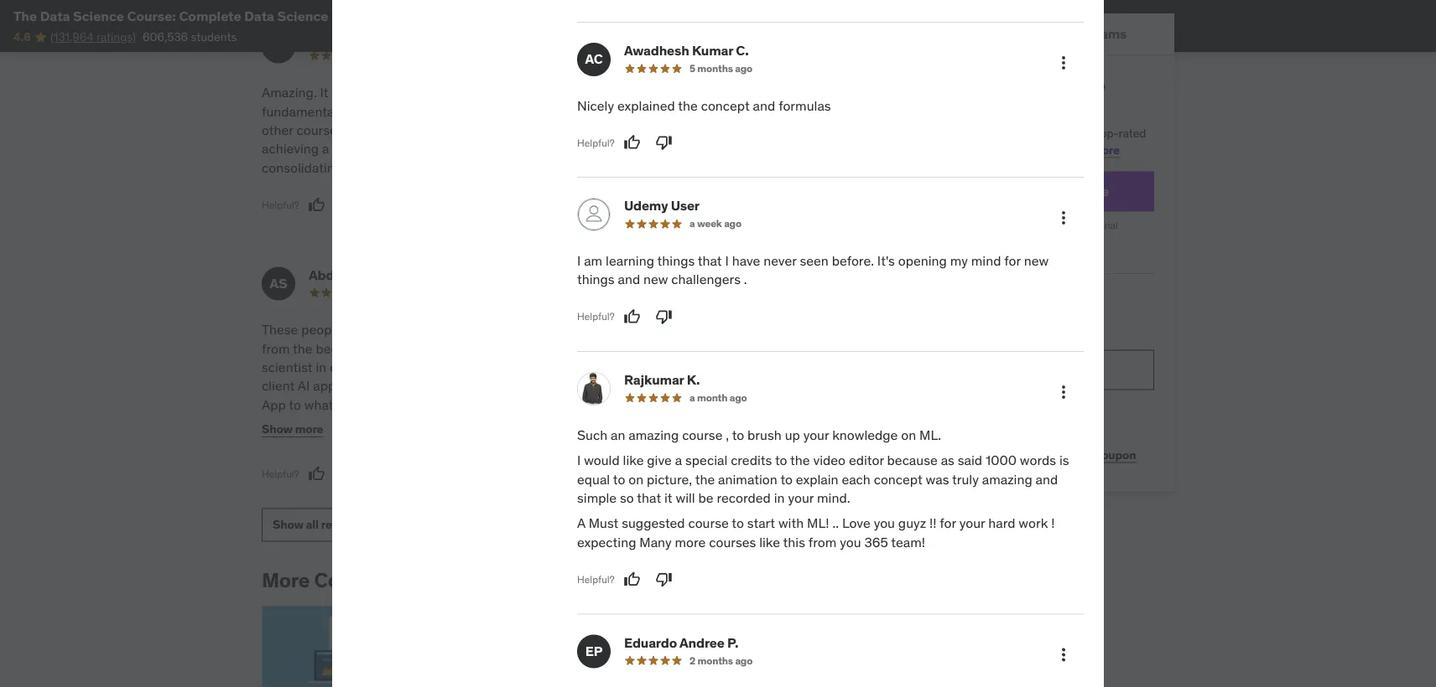 Task type: vqa. For each thing, say whether or not it's contained in the screenshot.
Personal Plan at the left bottom of the page
no



Task type: locate. For each thing, give the bounding box(es) containing it.
1 vertical spatial my
[[523, 359, 541, 376]]

0 vertical spatial me
[[513, 321, 532, 338]]

1 horizontal spatial awesome
[[628, 84, 685, 101]]

coupon
[[1094, 448, 1136, 463]]

months down andree
[[698, 655, 733, 668]]

most
[[801, 359, 831, 376]]

these people are awesome and they took me from the beginning to becoming a data scientist in deep learning.
[[262, 321, 532, 376]]

and down applications at the bottom of page
[[328, 434, 351, 451]]

0 horizontal spatial knowledge
[[346, 159, 411, 176]]

learning inside just that i haven't seen the applications of all the sections before the regression and deep learning sections, but i'm sure further reading will expose them to me as they're still foundations to deep learning.
[[387, 434, 436, 451]]

2 horizontal spatial data
[[467, 340, 496, 357]]

for right the amazing
[[508, 140, 525, 157]]

1 vertical spatial seen
[[500, 396, 528, 414]]

data up (131,964
[[40, 7, 70, 24]]

to up the answered
[[775, 453, 787, 470]]

1 vertical spatial just
[[707, 415, 729, 432]]

scientist
[[262, 359, 313, 376]]

mind
[[971, 253, 1001, 270]]

0 vertical spatial months
[[697, 62, 733, 75]]

0 vertical spatial your
[[803, 427, 829, 444]]

supposedly
[[706, 359, 775, 376]]

parts down which
[[631, 378, 662, 395]]

1 as from the left
[[941, 453, 955, 470]]

the down 5
[[678, 97, 698, 114]]

learning up expose
[[387, 434, 436, 451]]

0 vertical spatial learning
[[606, 253, 654, 270]]

course inside the first 6 parts are really great, however once you get to the final parts, "deep learning" and "case study" which are supposedly the most important parts the course takes a real dive in quality.
[[688, 378, 729, 395]]

1 show more button from the left
[[262, 413, 323, 447]]

me inside just that i haven't seen the applications of all the sections before the regression and deep learning sections, but i'm sure further reading will expose them to me as they're still foundations to deep learning.
[[502, 453, 521, 470]]

they left took
[[453, 321, 480, 338]]

expose
[[407, 453, 450, 470]]

that right way
[[507, 103, 531, 120]]

and down 'words'
[[1036, 471, 1058, 489]]

for inside i am learning things that i have never seen before. it's opening my mind for new things and new challengers .
[[1005, 253, 1021, 270]]

3
[[681, 49, 687, 62]]

course
[[688, 378, 729, 395], [682, 427, 723, 444], [974, 448, 1011, 463], [688, 516, 729, 533]]

show more
[[262, 422, 323, 437], [569, 422, 630, 437]]

will right it
[[676, 490, 695, 507]]

month right per
[[1046, 219, 1075, 232]]

months for l.
[[689, 286, 725, 299]]

starting
[[946, 219, 982, 232]]

2 show more from the left
[[569, 422, 630, 437]]

are up final
[[667, 321, 686, 338]]

give
[[647, 453, 672, 470]]

learning"
[[759, 340, 812, 357]]

0 horizontal spatial show more button
[[262, 413, 323, 447]]

learning. inside just that i haven't seen the applications of all the sections before the regression and deep learning sections, but i'm sure further reading will expose them to me as they're still foundations to deep learning.
[[454, 472, 504, 489]]

1 horizontal spatial will
[[676, 490, 695, 507]]

data down took
[[467, 340, 496, 357]]

1 vertical spatial 2
[[690, 655, 696, 668]]

i
[[577, 253, 581, 270], [725, 253, 729, 270], [337, 396, 340, 414], [446, 396, 450, 414], [577, 453, 581, 470]]

1 vertical spatial weeks
[[674, 472, 712, 489]]

1 horizontal spatial with
[[779, 516, 804, 533]]

0 horizontal spatial my
[[523, 359, 541, 376]]

weeks up 5
[[689, 49, 719, 62]]

like
[[623, 453, 644, 470], [759, 534, 780, 552]]

sections
[[415, 415, 466, 432]]

0 horizontal spatial will
[[384, 453, 403, 470]]

course:
[[127, 7, 176, 24]]

c.
[[387, 29, 400, 46], [736, 42, 749, 59]]

to left build
[[475, 359, 487, 376]]

you inside the first 6 parts are really great, however once you get to the final parts, "deep learning" and "case study" which are supposedly the most important parts the course takes a real dive in quality.
[[569, 340, 590, 357]]

1 horizontal spatial concept
[[874, 471, 923, 489]]

awesome up becoming on the left of the page
[[368, 321, 425, 338]]

more right the "many"
[[675, 534, 706, 552]]

a month ago
[[690, 392, 747, 405]]

0 vertical spatial with
[[956, 142, 979, 157]]

things for coding
[[739, 396, 776, 414]]

the for helpful?
[[569, 321, 591, 338]]

applications
[[285, 415, 357, 432]]

1 vertical spatial like
[[759, 534, 780, 552]]

is inside this is an awesome class. very practical and show examples that can be followed easily.
[[597, 84, 607, 101]]

learning right am
[[606, 253, 654, 270]]

with up the 'haven't'
[[463, 378, 488, 395]]

0 horizontal spatial 2
[[681, 286, 687, 299]]

awesome inside these people are awesome and they took me from the beginning to becoming a data scientist in deep learning.
[[368, 321, 425, 338]]

rated
[[1119, 126, 1146, 141]]

with down course,
[[956, 142, 979, 157]]

or right "mind"
[[1027, 267, 1037, 280]]

that inside "such an amazing course , to brush up your knowledge on ml. i would like give a special credits to the video editor because as said 1000 words is equal to on picture, the animation to explain each concept was truly amazing and simple so that it will be recorded in your mind. a must suggested course to start with ml! .. love you guyz !! for your hard work ! expecting many more courses like this from you 365 team!"
[[637, 490, 661, 507]]

final
[[654, 340, 680, 357]]

1 vertical spatial learning.
[[454, 472, 504, 489]]

all left reviews
[[306, 518, 319, 533]]

0 vertical spatial or
[[1027, 267, 1037, 280]]

personal down the plus
[[981, 142, 1027, 157]]

0 vertical spatial 2 months ago
[[681, 286, 744, 299]]

in
[[347, 103, 358, 120], [316, 359, 327, 376], [832, 378, 842, 395], [774, 490, 785, 507]]

good
[[332, 140, 363, 157]]

courses inside amazing. it explains the necessary fundamentals in a clear and intuitive way that other courses do not teach, while also achieving a good level of depth. amazing for consolidating knowledge
[[297, 121, 344, 139]]

on left mark review by george l. as unhelpful image
[[629, 471, 644, 489]]

in inside amazing. it explains the necessary fundamentals in a clear and intuitive way that other courses do not teach, while also achieving a good level of depth. amazing for consolidating knowledge
[[347, 103, 358, 120]]

!!
[[930, 516, 937, 533]]

haven't
[[453, 396, 496, 414]]

responses
[[695, 490, 757, 508]]

1 horizontal spatial science
[[277, 7, 328, 24]]

formulas
[[779, 97, 831, 114]]

0 vertical spatial learning.
[[363, 359, 415, 376]]

course up truly
[[974, 448, 1011, 463]]

0 vertical spatial an
[[610, 84, 625, 101]]

your left hard
[[960, 516, 985, 533]]

1 horizontal spatial is
[[1060, 453, 1069, 470]]

2 for andree
[[690, 655, 696, 668]]

my inside i am learning things that i have never seen before. it's opening my mind for new things and new challengers .
[[950, 253, 968, 270]]

learning. down them
[[454, 472, 504, 489]]

0 horizontal spatial s.
[[398, 266, 411, 283]]

seen inside just that i haven't seen the applications of all the sections before the regression and deep learning sections, but i'm sure further reading will expose them to me as they're still foundations to deep learning.
[[500, 396, 528, 414]]

and right very
[[753, 97, 775, 114]]

in up app,
[[316, 359, 327, 376]]

the for more courses by
[[13, 7, 37, 24]]

they inside sufficient to build my client ai app, and they concluded with a similar app to what i needed.
[[368, 378, 394, 395]]

an up examples
[[610, 84, 625, 101]]

ago up 5 months ago
[[721, 49, 739, 62]]

a left real
[[768, 378, 775, 395]]

just down related
[[707, 415, 729, 432]]

and up needed.
[[342, 378, 365, 395]]

and up easily.
[[809, 84, 831, 101]]

2 months ago
[[681, 286, 744, 299], [690, 655, 753, 668]]

mark review by george l. as helpful image
[[615, 466, 632, 483]]

for inside amazing. it explains the necessary fundamentals in a clear and intuitive way that other courses do not teach, while also achieving a good level of depth. amazing for consolidating knowledge
[[508, 140, 525, 157]]

that down concluded in the left bottom of the page
[[419, 396, 443, 414]]

that inside just that i haven't seen the applications of all the sections before the regression and deep learning sections, but i'm sure further reading will expose them to me as they're still foundations to deep learning.
[[419, 396, 443, 414]]

that inside this is an awesome class. very practical and show examples that can be followed easily.
[[663, 103, 688, 120]]

for right "mind"
[[1005, 253, 1021, 270]]

0 horizontal spatial learning
[[387, 434, 436, 451]]

before.
[[832, 253, 874, 270]]

that
[[507, 103, 531, 120], [663, 103, 688, 120], [698, 253, 722, 270], [419, 396, 443, 414], [637, 490, 661, 507], [760, 490, 784, 508]]

in up the do
[[347, 103, 358, 120]]

solve
[[569, 509, 600, 526]]

be right can
[[716, 103, 731, 120]]

it
[[665, 490, 673, 507]]

1 horizontal spatial amazing
[[982, 471, 1033, 489]]

data right complete at the left of page
[[244, 7, 274, 24]]

p.
[[728, 635, 739, 652]]

show for or
[[569, 422, 600, 437]]

equal
[[577, 471, 610, 489]]

ago down p.
[[735, 655, 753, 668]]

0 vertical spatial be
[[716, 103, 731, 120]]

2 show more button from the left
[[569, 413, 630, 447]]

1 vertical spatial knowledge
[[832, 427, 898, 444]]

1 vertical spatial awesome
[[368, 321, 425, 338]]

learning. inside these people are awesome and they took me from the beginning to becoming a data scientist in deep learning.
[[363, 359, 415, 376]]

2 vertical spatial with
[[779, 516, 804, 533]]

0 vertical spatial awesome
[[628, 84, 685, 101]]

all inside just that i haven't seen the applications of all the sections before the regression and deep learning sections, but i'm sure further reading will expose them to me as they're still foundations to deep learning.
[[376, 415, 389, 432]]

month down k.
[[697, 392, 728, 405]]

try personal plan for free
[[955, 183, 1109, 200]]

with inside "such an amazing course , to brush up your knowledge on ml. i would like give a special credits to the video editor because as said 1000 words is equal to on picture, the animation to explain each concept was truly amazing and simple so that it will be recorded in your mind. a must suggested course to start with ml! .. love you guyz !! for your hard work ! expecting many more courses like this from you 365 team!"
[[779, 516, 804, 533]]

k.
[[687, 372, 700, 389]]

be
[[716, 103, 731, 120], [730, 472, 745, 489], [699, 490, 714, 507]]

1 horizontal spatial s.
[[668, 29, 680, 46]]

my left "mind"
[[950, 253, 968, 270]]

0 vertical spatial things
[[657, 253, 695, 270]]

in inside these people are awesome and they took me from the beginning to becoming a data scientist in deep learning.
[[316, 359, 327, 376]]

data inside these people are awesome and they took me from the beginning to becoming a data scientist in deep learning.
[[467, 340, 496, 357]]

they're
[[262, 472, 303, 489]]

an
[[610, 84, 625, 101], [611, 427, 625, 444]]

in right the dive
[[832, 378, 842, 395]]

show all reviews
[[273, 518, 363, 533]]

1 horizontal spatial all
[[376, 415, 389, 432]]

0 horizontal spatial with
[[463, 378, 488, 395]]

is inside "such an amazing course , to brush up your knowledge on ml. i would like give a special credits to the video editor because as said 1000 words is equal to on picture, the animation to explain each concept was truly amazing and simple so that it will be recorded in your mind. a must suggested course to start with ml! .. love you guyz !! for your hard work ! expecting many more courses like this from you 365 team!"
[[1060, 453, 1069, 470]]

in down the answered
[[774, 490, 785, 507]]

personal inside 'link'
[[976, 183, 1031, 200]]

0 vertical spatial they
[[453, 321, 480, 338]]

the first 6 parts are really great, however once you get to the final parts, "deep learning" and "case study" which are supposedly the most important parts the course takes a real dive in quality.
[[569, 321, 845, 414]]

knowledge
[[346, 159, 411, 176], [832, 427, 898, 444]]

a right give at left bottom
[[675, 453, 682, 470]]

guyz
[[898, 516, 926, 533]]

courses down subscribe
[[909, 97, 970, 118]]

my up similar
[[523, 359, 541, 376]]

1 vertical spatial new
[[644, 271, 668, 289]]

new down per
[[1024, 253, 1049, 270]]

they up simple
[[569, 472, 595, 489]]

show more button up would
[[569, 413, 630, 447]]

a left good
[[322, 140, 329, 157]]

additional actions for review by eduardo andree p. image
[[1054, 646, 1074, 666]]

0 vertical spatial seen
[[800, 253, 829, 270]]

1 vertical spatial parts
[[631, 378, 662, 395]]

gift this course
[[928, 448, 1011, 463]]

a inside the first 6 parts are really great, however once you get to the final parts, "deep learning" and "case study" which are supposedly the most important parts the course takes a real dive in quality.
[[768, 378, 775, 395]]

1 horizontal spatial courses
[[709, 534, 756, 552]]

the
[[13, 7, 37, 24], [569, 321, 591, 338]]

0 vertical spatial new
[[1024, 253, 1049, 270]]

opening
[[898, 253, 947, 270]]

awesome inside this is an awesome class. very practical and show examples that can be followed easily.
[[628, 84, 685, 101]]

are inside these people are awesome and they took me from the beginning to becoming a data scientist in deep learning.
[[346, 321, 365, 338]]

class.
[[688, 84, 721, 101]]

becoming
[[394, 340, 454, 357]]

leave
[[744, 453, 776, 470]]

all down needed.
[[376, 415, 389, 432]]

0 vertical spatial deep
[[330, 359, 360, 376]]

1 vertical spatial will
[[676, 490, 695, 507]]

ago for udemy user
[[724, 218, 742, 231]]

0 vertical spatial 2
[[681, 286, 687, 299]]

words
[[1020, 453, 1056, 470]]

c. down bootcamp
[[387, 29, 400, 46]]

show more for app
[[262, 422, 323, 437]]

1 horizontal spatial show more
[[569, 422, 630, 437]]

not
[[365, 121, 385, 139]]

1 horizontal spatial learning.
[[454, 472, 504, 489]]

1 vertical spatial month
[[697, 392, 728, 405]]

a inside "such an amazing course , to brush up your knowledge on ml. i would like give a special credits to the video editor because as said 1000 words is equal to on picture, the animation to explain each concept was truly amazing and simple so that it will be recorded in your mind. a must suggested course to start with ml! .. love you guyz !! for your hard work ! expecting many more courses like this from you 365 team!"
[[675, 453, 682, 470]]

get
[[593, 340, 613, 357]]

0 vertical spatial month
[[1046, 219, 1075, 232]]

i inside sufficient to build my client ai app, and they concluded with a similar app to what i needed.
[[337, 396, 340, 414]]

1 horizontal spatial data
[[244, 7, 274, 24]]

seen down similar
[[500, 396, 528, 414]]

hard
[[989, 516, 1016, 533]]

this inside get this course, plus 11,000+ of our top-rated courses, with personal plan.
[[931, 126, 951, 141]]

examples
[[603, 103, 660, 120]]

great,
[[725, 321, 759, 338]]

working,
[[569, 415, 620, 432]]

2 vertical spatial things
[[739, 396, 776, 414]]

and
[[809, 84, 831, 101], [753, 97, 775, 114], [404, 103, 426, 120], [618, 271, 640, 289], [428, 321, 451, 338], [815, 340, 838, 357], [342, 378, 365, 395], [623, 415, 646, 432], [328, 434, 351, 451], [1036, 471, 1058, 489], [810, 472, 832, 489]]

0 horizontal spatial learning.
[[363, 359, 415, 376]]

weeks down when
[[674, 472, 712, 489]]

1 vertical spatial an
[[611, 427, 625, 444]]

things inside some coding related things just stop working, and steps are just completely skipped or go unexplained, making following extremely difficult. when you leave questions they take days to weeks to be answered and are usually unhelpful responses that don't solve issues.
[[739, 396, 776, 414]]

0 horizontal spatial they
[[368, 378, 394, 395]]

as inside "such an amazing course , to brush up your knowledge on ml. i would like give a special credits to the video editor because as said 1000 words is equal to on picture, the animation to explain each concept was truly amazing and simple so that it will be recorded in your mind. a must suggested course to start with ml! .. love you guyz !! for your hard work ! expecting many more courses like this from you 365 team!"
[[941, 453, 955, 470]]

0 horizontal spatial month
[[697, 392, 728, 405]]

just down real
[[779, 396, 801, 414]]

the down the special
[[695, 471, 715, 489]]

1 horizontal spatial from
[[809, 534, 837, 552]]

2 vertical spatial deep
[[420, 472, 450, 489]]

animation
[[718, 471, 778, 489]]

show down quality.
[[569, 422, 600, 437]]

kumar
[[692, 42, 733, 59]]

learn more link
[[1059, 142, 1120, 157]]

with
[[956, 142, 979, 157], [463, 378, 488, 395], [779, 516, 804, 533]]

teams button
[[1039, 13, 1175, 54]]

to down ai
[[289, 396, 301, 414]]

the inside the first 6 parts are really great, however once you get to the final parts, "deep learning" and "case study" which are supposedly the most important parts the course takes a real dive in quality.
[[569, 321, 591, 338]]

1 vertical spatial learning
[[387, 434, 436, 451]]

learning inside i am learning things that i have never seen before. it's opening my mind for new things and new challengers .
[[606, 253, 654, 270]]

mark review by george l. as unhelpful image
[[647, 466, 664, 483]]

ago for jeeraarj s.
[[721, 49, 739, 62]]

0 horizontal spatial science
[[73, 7, 124, 24]]

and inside just that i haven't seen the applications of all the sections before the regression and deep learning sections, but i'm sure further reading will expose them to me as they're still foundations to deep learning.
[[328, 434, 351, 451]]

seen right "never"
[[800, 253, 829, 270]]

be inside this is an awesome class. very practical and show examples that can be followed easily.
[[716, 103, 731, 120]]

and inside these people are awesome and they took me from the beginning to becoming a data scientist in deep learning.
[[428, 321, 451, 338]]

1 horizontal spatial on
[[901, 427, 916, 444]]

ago for eduardo andree p.
[[735, 655, 753, 668]]

show more down "app"
[[262, 422, 323, 437]]

for inside 'link'
[[1064, 183, 1082, 200]]

s. for jeeraarj s.
[[668, 29, 680, 46]]

1 vertical spatial they
[[368, 378, 394, 395]]

1 vertical spatial with
[[463, 378, 488, 395]]

0 vertical spatial from
[[262, 340, 290, 357]]

2 horizontal spatial they
[[569, 472, 595, 489]]

with inside sufficient to build my client ai app, and they concluded with a similar app to what i needed.
[[463, 378, 488, 395]]

from down the ml!
[[809, 534, 837, 552]]

must
[[589, 516, 619, 533]]

0 horizontal spatial of
[[361, 415, 372, 432]]

0 horizontal spatial all
[[306, 518, 319, 533]]

from inside these people are awesome and they took me from the beginning to becoming a data scientist in deep learning.
[[262, 340, 290, 357]]

amazing
[[453, 140, 505, 157]]

questions
[[779, 453, 838, 470]]

on left ml.
[[901, 427, 916, 444]]

2 vertical spatial be
[[699, 490, 714, 507]]

this inside gift this course link
[[950, 448, 971, 463]]

or left go
[[620, 434, 632, 451]]

this down don't
[[783, 534, 805, 552]]

0 horizontal spatial or
[[620, 434, 632, 451]]

1 vertical spatial or
[[620, 434, 632, 451]]

you up "case
[[569, 340, 590, 357]]

they
[[453, 321, 480, 338], [368, 378, 394, 395], [569, 472, 595, 489]]

awesome up examples
[[628, 84, 685, 101]]

to down expose
[[405, 472, 417, 489]]

mark review by rajkumar k. as helpful image
[[624, 572, 641, 589]]

a inside sufficient to build my client ai app, and they concluded with a similar app to what i needed.
[[491, 378, 498, 395]]

you
[[569, 340, 590, 357], [720, 453, 741, 470], [874, 516, 895, 533], [840, 534, 861, 552]]

that inside some coding related things just stop working, and steps are just completely skipped or go unexplained, making following extremely difficult. when you leave questions they take days to weeks to be answered and are usually unhelpful responses that don't solve issues.
[[760, 490, 784, 508]]

and up teach,
[[404, 103, 426, 120]]

extremely
[[569, 453, 628, 470]]

personal inside get this course, plus 11,000+ of our top-rated courses, with personal plan.
[[981, 142, 1027, 157]]

mark review by abdulhakeem s. as helpful image
[[308, 466, 325, 483]]

just that i haven't seen the applications of all the sections before the regression and deep learning sections, but i'm sure further reading will expose them to me as they're still foundations to deep learning.
[[262, 396, 538, 489]]

like down start
[[759, 534, 780, 552]]

1 show more from the left
[[262, 422, 323, 437]]

science up (131,964 ratings)
[[73, 7, 124, 24]]

0 horizontal spatial from
[[262, 340, 290, 357]]

mark review by jeeraarj s. as helpful image
[[615, 140, 632, 157]]

the left "first"
[[569, 321, 591, 338]]

0 horizontal spatial c.
[[387, 29, 400, 46]]

2 as from the left
[[524, 453, 538, 470]]

1 horizontal spatial 2
[[690, 655, 696, 668]]

me right took
[[513, 321, 532, 338]]

takes
[[732, 378, 764, 395]]

people
[[301, 321, 342, 338]]

4.6
[[13, 29, 31, 44]]

0 vertical spatial the
[[13, 7, 37, 24]]

the up 4.6
[[13, 7, 37, 24]]

parts right 6
[[633, 321, 664, 338]]

as
[[941, 453, 955, 470], [524, 453, 538, 470]]

took
[[483, 321, 510, 338]]

1 horizontal spatial just
[[779, 396, 801, 414]]

mark review by rajkumar k. as unhelpful image
[[656, 572, 673, 589]]

things up challengers
[[657, 253, 695, 270]]

of down teach,
[[397, 140, 409, 157]]

i up sections
[[446, 396, 450, 414]]

depth.
[[412, 140, 450, 157]]

from inside "such an amazing course , to brush up your knowledge on ml. i would like give a special credits to the video editor because as said 1000 words is equal to on picture, the animation to explain each concept was truly amazing and simple so that it will be recorded in your mind. a must suggested course to start with ml! .. love you guyz !! for your hard work ! expecting many more courses like this from you 365 team!"
[[809, 534, 837, 552]]

1 horizontal spatial things
[[657, 253, 695, 270]]

2 vertical spatial they
[[569, 472, 595, 489]]

i left would
[[577, 453, 581, 470]]

mark review by awadhesh kumar c. as unhelpful image
[[656, 135, 673, 152]]

personal
[[981, 142, 1027, 157], [976, 183, 1031, 200]]

for left free on the right
[[1064, 183, 1082, 200]]

teams tab list
[[889, 13, 1175, 55]]

show for app
[[262, 422, 293, 437]]

that left it
[[637, 490, 661, 507]]

5
[[690, 62, 695, 75]]

your right up
[[803, 427, 829, 444]]

1 vertical spatial courses
[[297, 121, 344, 139]]

1 vertical spatial the
[[569, 321, 591, 338]]

mark review by udemy user as unhelpful image
[[656, 309, 673, 326]]

0 vertical spatial will
[[384, 453, 403, 470]]

2 vertical spatial this
[[783, 534, 805, 552]]

things up completely
[[739, 396, 776, 414]]

awesome for beginning
[[368, 321, 425, 338]]

mark review by jeeraarj s. as unhelpful image
[[647, 140, 664, 157]]

1 vertical spatial this
[[950, 448, 971, 463]]

similar
[[502, 378, 541, 395]]

0 horizontal spatial concept
[[701, 97, 750, 114]]

the up scientist
[[293, 340, 313, 357]]

0 horizontal spatial like
[[623, 453, 644, 470]]

skipped
[[569, 434, 617, 451]]

to inside subscribe to udemy's top courses
[[990, 76, 1007, 96]]

is
[[597, 84, 607, 101], [1060, 453, 1069, 470]]

with inside get this course, plus 11,000+ of our top-rated courses, with personal plan.
[[956, 142, 979, 157]]

1 horizontal spatial of
[[397, 140, 409, 157]]

a inside these people are awesome and they took me from the beginning to becoming a data scientist in deep learning.
[[457, 340, 464, 357]]

weeks inside some coding related things just stop working, and steps are just completely skipped or go unexplained, making following extremely difficult. when you leave questions they take days to weeks to be answered and are usually unhelpful responses that don't solve issues.
[[674, 472, 712, 489]]

ago for george l.
[[727, 286, 744, 299]]

1 horizontal spatial new
[[1024, 253, 1049, 270]]

show more button up sure
[[262, 413, 323, 447]]

0 horizontal spatial show more
[[262, 422, 323, 437]]

the inside amazing. it explains the necessary fundamentals in a clear and intuitive way that other courses do not teach, while also achieving a good level of depth. amazing for consolidating knowledge
[[384, 84, 404, 101]]

following
[[780, 434, 834, 451]]

deep up reading
[[354, 434, 384, 451]]

1 horizontal spatial knowledge
[[832, 427, 898, 444]]

1 horizontal spatial or
[[1027, 267, 1037, 280]]

1 horizontal spatial they
[[453, 321, 480, 338]]

0 vertical spatial s.
[[668, 29, 680, 46]]

amazing up difficult. on the left of the page
[[629, 427, 679, 444]]

picture,
[[647, 471, 692, 489]]

mind.
[[817, 490, 850, 507]]

1 vertical spatial 2 months ago
[[690, 655, 753, 668]]

apply coupon
[[1060, 448, 1136, 463]]

suggested
[[622, 516, 685, 533]]



Task type: describe. For each thing, give the bounding box(es) containing it.
clear
[[372, 103, 401, 120]]

i am learning things that i have never seen before. it's opening my mind for new things and new challengers .
[[577, 253, 1049, 289]]

helpful? for mark review by udemy user as helpful icon
[[577, 311, 615, 324]]

explained
[[617, 97, 675, 114]]

1 vertical spatial amazing
[[982, 471, 1033, 489]]

the down "app"
[[262, 415, 282, 432]]

practical
[[754, 84, 806, 101]]

abdulhakeem s.
[[309, 266, 411, 283]]

i left have
[[725, 253, 729, 270]]

0 horizontal spatial new
[[644, 271, 668, 289]]

1 horizontal spatial month
[[1046, 219, 1075, 232]]

am
[[584, 253, 603, 270]]

0 vertical spatial just
[[779, 396, 801, 414]]

mark review by udemy user as helpful image
[[624, 309, 641, 326]]

to up unhelpful
[[658, 472, 670, 489]]

mark review by awadhesh kumar c. as helpful image
[[624, 135, 641, 152]]

show more button for app
[[262, 413, 323, 447]]

by
[[396, 568, 418, 594]]

and down video
[[810, 472, 832, 489]]

show down they're
[[273, 518, 304, 533]]

0 horizontal spatial amazing
[[629, 427, 679, 444]]

will inside just that i haven't seen the applications of all the sections before the regression and deep learning sections, but i'm sure further reading will expose them to me as they're still foundations to deep learning.
[[384, 453, 403, 470]]

mark review by maximiliano c. as helpful image
[[308, 197, 325, 213]]

foundations
[[330, 472, 402, 489]]

nicely
[[577, 97, 614, 114]]

ml.
[[920, 427, 941, 444]]

can
[[691, 103, 712, 120]]

the up i'm
[[511, 415, 531, 432]]

to up responses
[[715, 472, 727, 489]]

the up real
[[778, 359, 797, 376]]

try
[[955, 183, 973, 200]]

you inside some coding related things just stop working, and steps are just completely skipped or go unexplained, making following extremely difficult. when you leave questions they take days to weeks to be answered and are usually unhelpful responses that don't solve issues.
[[720, 453, 741, 470]]

courses inside "such an amazing course , to brush up your knowledge on ml. i would like give a special credits to the video editor because as said 1000 words is equal to on picture, the animation to explain each concept was truly amazing and simple so that it will be recorded in your mind. a must suggested course to start with ml! .. love you guyz !! for your hard work ! expecting many more courses like this from you 365 team!"
[[709, 534, 756, 552]]

more down top-
[[1092, 142, 1120, 157]]

1 vertical spatial on
[[629, 471, 644, 489]]

never
[[764, 253, 797, 270]]

this inside "such an amazing course , to brush up your knowledge on ml. i would like give a special credits to the video editor because as said 1000 words is equal to on picture, the animation to explain each concept was truly amazing and simple so that it will be recorded in your mind. a must suggested course to start with ml! .. love you guyz !! for your hard work ! expecting many more courses like this from you 365 team!"
[[783, 534, 805, 552]]

difficult.
[[631, 453, 679, 470]]

are down parts,
[[684, 359, 703, 376]]

amazing. it explains the necessary fundamentals in a clear and intuitive way that other courses do not teach, while also achieving a good level of depth. amazing for consolidating knowledge
[[262, 84, 531, 176]]

apply coupon button
[[1042, 439, 1154, 472]]

2 for l.
[[681, 286, 687, 299]]

udemy user
[[624, 198, 700, 215]]

0 vertical spatial on
[[901, 427, 916, 444]]

while
[[428, 121, 459, 139]]

courses inside subscribe to udemy's top courses
[[909, 97, 970, 118]]

as inside just that i haven't seen the applications of all the sections before the regression and deep learning sections, but i'm sure further reading will expose them to me as they're still foundations to deep learning.
[[524, 453, 538, 470]]

build
[[491, 359, 520, 376]]

1 horizontal spatial c.
[[736, 42, 749, 59]]

with for courses
[[956, 142, 979, 157]]

1 vertical spatial deep
[[354, 434, 384, 451]]

apply
[[1060, 448, 1091, 463]]

regression
[[262, 434, 325, 451]]

2 months ago for andree
[[690, 655, 753, 668]]

have
[[732, 253, 760, 270]]

0 vertical spatial like
[[623, 453, 644, 470]]

they inside these people are awesome and they took me from the beginning to becoming a data scientist in deep learning.
[[453, 321, 480, 338]]

app,
[[313, 378, 339, 395]]

making
[[733, 434, 777, 451]]

this for get
[[931, 126, 951, 141]]

with for and
[[463, 378, 488, 395]]

the down following
[[790, 453, 810, 470]]

to right ,
[[732, 427, 744, 444]]

take
[[598, 472, 624, 489]]

achieving
[[262, 140, 319, 157]]

each
[[842, 471, 871, 489]]

are up solve
[[569, 490, 588, 508]]

for inside "such an amazing course , to brush up your knowledge on ml. i would like give a special credits to the video editor because as said 1000 words is equal to on picture, the animation to explain each concept was truly amazing and simple so that it will be recorded in your mind. a must suggested course to start with ml! .. love you guyz !! for your hard work ! expecting many more courses like this from you 365 team!"
[[940, 516, 956, 533]]

do
[[347, 121, 362, 139]]

explains
[[332, 84, 381, 101]]

more down what
[[295, 422, 323, 437]]

seen inside i am learning things that i have never seen before. it's opening my mind for new things and new challengers .
[[800, 253, 829, 270]]

you up 365
[[874, 516, 895, 533]]

courses
[[314, 568, 391, 594]]

more inside "such an amazing course , to brush up your knowledge on ml. i would like give a special credits to the video editor because as said 1000 words is equal to on picture, the animation to explain each concept was truly amazing and simple so that it will be recorded in your mind. a must suggested course to start with ml! .. love you guyz !! for your hard work ! expecting many more courses like this from you 365 team!"
[[675, 534, 706, 552]]

i inside "such an amazing course , to brush up your knowledge on ml. i would like give a special credits to the video editor because as said 1000 words is equal to on picture, the animation to explain each concept was truly amazing and simple so that it will be recorded in your mind. a must suggested course to start with ml! .. love you guyz !! for your hard work ! expecting many more courses like this from you 365 team!"
[[577, 453, 581, 470]]

learn
[[1059, 142, 1089, 157]]

teams
[[1087, 25, 1127, 42]]

2 months ago for l.
[[681, 286, 744, 299]]

1 science from the left
[[73, 7, 124, 24]]

show more for or
[[569, 422, 630, 437]]

sufficient to build my client ai app, and they concluded with a similar app to what i needed.
[[262, 359, 541, 414]]

additional actions for review by rajkumar k. image
[[1054, 383, 1074, 403]]

all inside button
[[306, 518, 319, 533]]

course left ,
[[682, 427, 723, 444]]

to up so
[[613, 471, 625, 489]]

george
[[616, 266, 662, 283]]

be inside "such an amazing course , to brush up your knowledge on ml. i would like give a special credits to the video editor because as said 1000 words is equal to on picture, the animation to explain each concept was truly amazing and simple so that it will be recorded in your mind. a must suggested course to start with ml! .. love you guyz !! for your hard work ! expecting many more courses like this from you 365 team!"
[[699, 490, 714, 507]]

concept inside "such an amazing course , to brush up your knowledge on ml. i would like give a special credits to the video editor because as said 1000 words is equal to on picture, the animation to explain each concept was truly amazing and simple so that it will be recorded in your mind. a must suggested course to start with ml! .. love you guyz !! for your hard work ! expecting many more courses like this from you 365 team!"
[[874, 471, 923, 489]]

to down but
[[487, 453, 499, 470]]

helpful? for mark review by rajkumar k. as helpful icon
[[577, 574, 615, 587]]

fundamentals
[[262, 103, 344, 120]]

plan
[[1034, 183, 1061, 200]]

knowledge inside "such an amazing course , to brush up your knowledge on ml. i would like give a special credits to the video editor because as said 1000 words is equal to on picture, the animation to explain each concept was truly amazing and simple so that it will be recorded in your mind. a must suggested course to start with ml! .. love you guyz !! for your hard work ! expecting many more courses like this from you 365 team!"
[[832, 427, 898, 444]]

top
[[1079, 76, 1106, 96]]

completely
[[733, 415, 798, 432]]

and inside i am learning things that i have never seen before. it's opening my mind for new things and new challengers .
[[618, 271, 640, 289]]

0 vertical spatial concept
[[701, 97, 750, 114]]

consolidating
[[262, 159, 342, 176]]

i inside just that i haven't seen the applications of all the sections before the regression and deep learning sections, but i'm sure further reading will expose them to me as they're still foundations to deep learning.
[[446, 396, 450, 414]]

they inside some coding related things just stop working, and steps are just completely skipped or go unexplained, making following extremely difficult. when you leave questions they take days to weeks to be answered and are usually unhelpful responses that don't solve issues.
[[569, 472, 595, 489]]

show more button for or
[[569, 413, 630, 447]]

this for gift
[[950, 448, 971, 463]]

the left k.
[[665, 378, 685, 395]]

of inside amazing. it explains the necessary fundamentals in a clear and intuitive way that other courses do not teach, while also achieving a good level of depth. amazing for consolidating knowledge
[[397, 140, 409, 157]]

a left week
[[690, 218, 695, 231]]

up
[[785, 427, 800, 444]]

and inside the first 6 parts are really great, however once you get to the final parts, "deep learning" and "case study" which are supposedly the most important parts the course takes a real dive in quality.
[[815, 340, 838, 357]]

more courses by
[[262, 568, 423, 594]]

recorded
[[717, 490, 771, 507]]

"case
[[569, 359, 601, 376]]

so
[[620, 490, 634, 507]]

or inside some coding related things just stop working, and steps are just completely skipped or go unexplained, making following extremely difficult. when you leave questions they take days to weeks to be answered and are usually unhelpful responses that don't solve issues.
[[620, 434, 632, 451]]

followed
[[734, 103, 785, 120]]

ago for awadhesh kumar c.
[[735, 62, 753, 75]]

once
[[816, 321, 845, 338]]

a down k.
[[690, 392, 695, 405]]

try personal plan for free link
[[909, 172, 1154, 212]]

months for kumar
[[697, 62, 733, 75]]

5 months ago
[[690, 62, 753, 75]]

1 vertical spatial things
[[577, 271, 615, 289]]

course down responses
[[688, 516, 729, 533]]

will inside "such an amazing course , to brush up your knowledge on ml. i would like give a special credits to the video editor because as said 1000 words is equal to on picture, the animation to explain each concept was truly amazing and simple so that it will be recorded in your mind. a must suggested course to start with ml! .. love you guyz !! for your hard work ! expecting many more courses like this from you 365 team!"
[[676, 490, 695, 507]]

of inside get this course, plus 11,000+ of our top-rated courses, with personal plan.
[[1064, 126, 1074, 141]]

that inside i am learning things that i have never seen before. it's opening my mind for new things and new challengers .
[[698, 253, 722, 270]]

0 horizontal spatial data
[[40, 7, 70, 24]]

additional actions for review by udemy user image
[[1054, 209, 1074, 229]]

1000
[[986, 453, 1017, 470]]

ago for rajkumar k.
[[730, 392, 747, 405]]

awadhesh kumar c.
[[624, 42, 749, 59]]

amazing.
[[262, 84, 317, 101]]

a down explains
[[361, 103, 368, 120]]

0 vertical spatial parts
[[633, 321, 664, 338]]

helpful? for mark review by awadhesh kumar c. as helpful image
[[577, 137, 615, 150]]

months for andree
[[698, 655, 733, 668]]

the inside these people are awesome and they took me from the beginning to becoming a data scientist in deep learning.
[[293, 340, 313, 357]]

was
[[926, 471, 949, 489]]

me inside these people are awesome and they took me from the beginning to becoming a data scientist in deep learning.
[[513, 321, 532, 338]]

what
[[304, 396, 334, 414]]

way
[[481, 103, 504, 120]]

to left start
[[732, 516, 744, 533]]

as
[[270, 275, 287, 292]]

really
[[689, 321, 721, 338]]

1 vertical spatial your
[[788, 490, 814, 507]]

l.
[[664, 266, 675, 283]]

awadhesh
[[624, 42, 689, 59]]

0 horizontal spatial just
[[707, 415, 729, 432]]

..
[[833, 516, 839, 533]]

helpful? for mark review by george l. as helpful image
[[569, 468, 606, 481]]

awesome for that
[[628, 84, 685, 101]]

necessary
[[407, 84, 467, 101]]

1 horizontal spatial like
[[759, 534, 780, 552]]

gift this course link
[[909, 439, 1029, 472]]

an inside "such an amazing course , to brush up your knowledge on ml. i would like give a special credits to the video editor because as said 1000 words is equal to on picture, the animation to explain each concept was truly amazing and simple so that it will be recorded in your mind. a must suggested course to start with ml! .. love you guyz !! for your hard work ! expecting many more courses like this from you 365 team!"
[[611, 427, 625, 444]]

and inside "such an amazing course , to brush up your knowledge on ml. i would like give a special credits to the video editor because as said 1000 words is equal to on picture, the animation to explain each concept was truly amazing and simple so that it will be recorded in your mind. a must suggested course to start with ml! .. love you guyz !! for your hard work ! expecting many more courses like this from you 365 team!"
[[1036, 471, 1058, 489]]

and down some
[[623, 415, 646, 432]]

you down love
[[840, 534, 861, 552]]

would
[[584, 453, 620, 470]]

i left am
[[577, 253, 581, 270]]

many
[[640, 534, 672, 552]]

and inside this is an awesome class. very practical and show examples that can be followed easily.
[[809, 84, 831, 101]]

are up unexplained,
[[685, 415, 704, 432]]

sure
[[262, 453, 288, 470]]

plan.
[[1030, 142, 1056, 157]]

knowledge inside amazing. it explains the necessary fundamentals in a clear and intuitive way that other courses do not teach, while also achieving a good level of depth. amazing for consolidating knowledge
[[346, 159, 411, 176]]

money-
[[997, 404, 1031, 417]]

george l.
[[616, 266, 675, 283]]

2 vertical spatial your
[[960, 516, 985, 533]]

and inside sufficient to build my client ai app, and they concluded with a similar app to what i needed.
[[342, 378, 365, 395]]

in inside the first 6 parts are really great, however once you get to the final parts, "deep learning" and "case study" which are supposedly the most important parts the course takes a real dive in quality.
[[832, 378, 842, 395]]

more down some
[[602, 422, 630, 437]]

the left final
[[631, 340, 651, 357]]

an inside this is an awesome class. very practical and show examples that can be followed easily.
[[610, 84, 625, 101]]

that inside amazing. it explains the necessary fundamentals in a clear and intuitive way that other courses do not teach, while also achieving a good level of depth. amazing for consolidating knowledge
[[507, 103, 531, 120]]

a
[[577, 516, 586, 533]]

be inside some coding related things just stop working, and steps are just completely skipped or go unexplained, making following extremely difficult. when you leave questions they take days to weeks to be answered and are usually unhelpful responses that don't solve issues.
[[730, 472, 745, 489]]

365
[[865, 534, 888, 552]]

unhelpful
[[636, 490, 692, 508]]

to inside these people are awesome and they took me from the beginning to becoming a data scientist in deep learning.
[[379, 340, 391, 357]]

top-
[[1096, 126, 1119, 141]]

challengers
[[672, 271, 741, 289]]

2 science from the left
[[277, 7, 328, 24]]

love
[[842, 516, 871, 533]]

still
[[306, 472, 327, 489]]

jeeraarj s.
[[616, 29, 680, 46]]

0 vertical spatial weeks
[[689, 49, 719, 62]]

things for am
[[657, 253, 695, 270]]

intuitive
[[430, 103, 478, 120]]

to inside the first 6 parts are really great, however once you get to the final parts, "deep learning" and "case study" which are supposedly the most important parts the course takes a real dive in quality.
[[616, 340, 628, 357]]

in inside "such an amazing course , to brush up your knowledge on ml. i would like give a special credits to the video editor because as said 1000 words is equal to on picture, the animation to explain each concept was truly amazing and simple so that it will be recorded in your mind. a must suggested course to start with ml! .. love you guyz !! for your hard work ! expecting many more courses like this from you 365 team!"
[[774, 490, 785, 507]]

start
[[747, 516, 775, 533]]

per
[[1029, 219, 1044, 232]]

days
[[627, 472, 655, 489]]

expecting
[[577, 534, 636, 552]]

of inside just that i haven't seen the applications of all the sections before the regression and deep learning sections, but i'm sure further reading will expose them to me as they're still foundations to deep learning.
[[361, 415, 372, 432]]

the down just
[[392, 415, 412, 432]]

"deep
[[721, 340, 755, 357]]

quality.
[[569, 396, 612, 414]]

my inside sufficient to build my client ai app, and they concluded with a similar app to what i needed.
[[523, 359, 541, 376]]

deep inside these people are awesome and they took me from the beginning to becoming a data scientist in deep learning.
[[330, 359, 360, 376]]

starting at $16.58 per month after trial
[[946, 219, 1118, 232]]

to up don't
[[781, 471, 793, 489]]

606,536 students
[[143, 29, 237, 44]]

just
[[392, 396, 416, 414]]

eduardo
[[624, 635, 677, 652]]

additional actions for review by awadhesh kumar c. image
[[1054, 53, 1074, 73]]

free
[[1084, 183, 1109, 200]]

and inside amazing. it explains the necessary fundamentals in a clear and intuitive way that other courses do not teach, while also achieving a good level of depth. amazing for consolidating knowledge
[[404, 103, 426, 120]]

helpful? for mark review by jeeraarj s. as helpful image
[[569, 142, 606, 155]]

s. for abdulhakeem s.
[[398, 266, 411, 283]]



